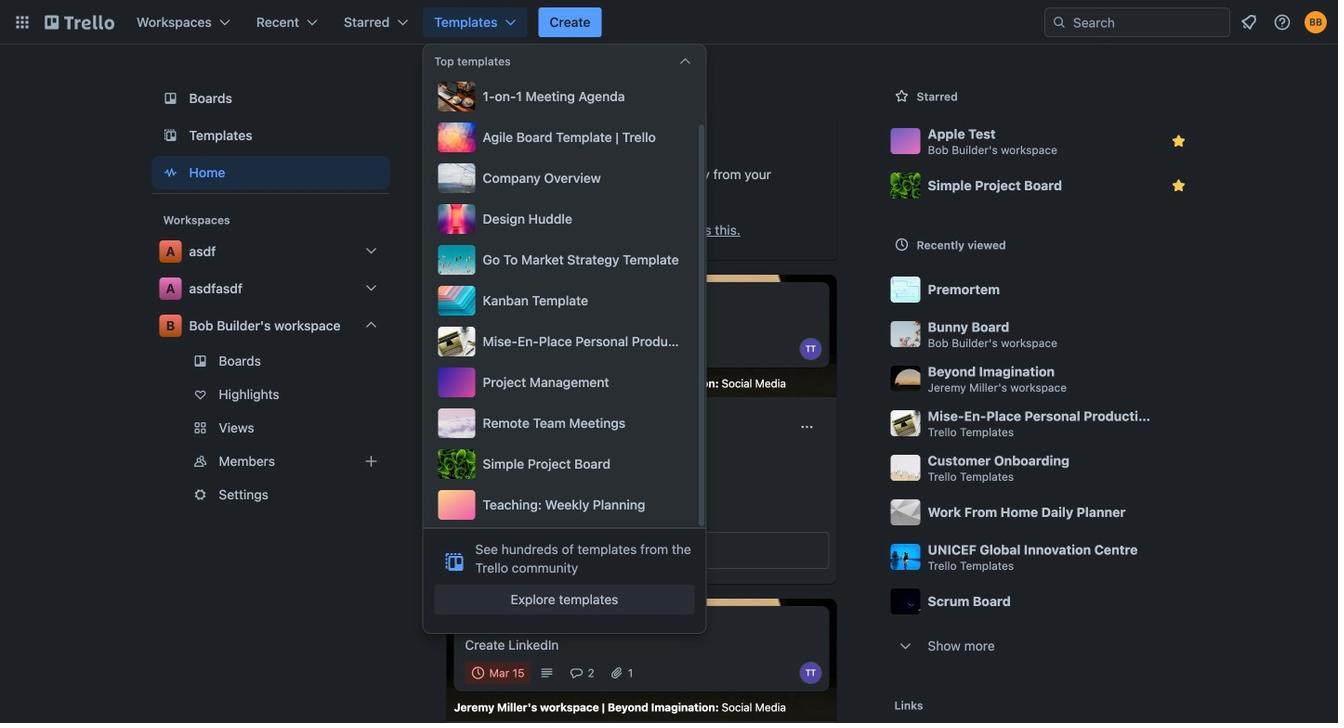 Task type: vqa. For each thing, say whether or not it's contained in the screenshot.
Trello Workspace
no



Task type: locate. For each thing, give the bounding box(es) containing it.
menu
[[434, 78, 695, 524]]

primary element
[[0, 0, 1338, 45]]

color: orange, title: none image
[[521, 294, 573, 308], [521, 618, 573, 633]]

add reaction image
[[454, 495, 484, 518]]

board image
[[159, 87, 182, 110]]

color: orange, title: none image for 2nd "color: green, title: none" image from the top
[[521, 618, 573, 633]]

0 vertical spatial color: green, title: none image
[[465, 294, 517, 308]]

home image
[[159, 162, 182, 184]]

click to unstar simple project board. it will be removed from your starred list. image
[[1169, 177, 1188, 195]]

1 color: orange, title: none image from the top
[[521, 294, 573, 308]]

click to unstar apple test. it will be removed from your starred list. image
[[1169, 132, 1188, 151]]

search image
[[1052, 15, 1067, 30]]

add image
[[360, 451, 382, 473]]

1 vertical spatial color: orange, title: none image
[[521, 618, 573, 633]]

2 color: orange, title: none image from the top
[[521, 618, 573, 633]]

template board image
[[159, 125, 182, 147]]

0 notifications image
[[1238, 11, 1260, 33]]

color: green, title: none image
[[465, 294, 517, 308], [465, 618, 517, 633]]

1 vertical spatial color: green, title: none image
[[465, 618, 517, 633]]

0 vertical spatial color: orange, title: none image
[[521, 294, 573, 308]]

1 color: green, title: none image from the top
[[465, 294, 517, 308]]



Task type: describe. For each thing, give the bounding box(es) containing it.
2 color: green, title: none image from the top
[[465, 618, 517, 633]]

open information menu image
[[1273, 13, 1292, 32]]

bob builder (bobbuilder40) image
[[1305, 11, 1327, 33]]

collapse image
[[678, 54, 693, 69]]

Search field
[[1044, 7, 1230, 37]]

back to home image
[[45, 7, 114, 37]]

color: orange, title: none image for first "color: green, title: none" image from the top of the page
[[521, 294, 573, 308]]



